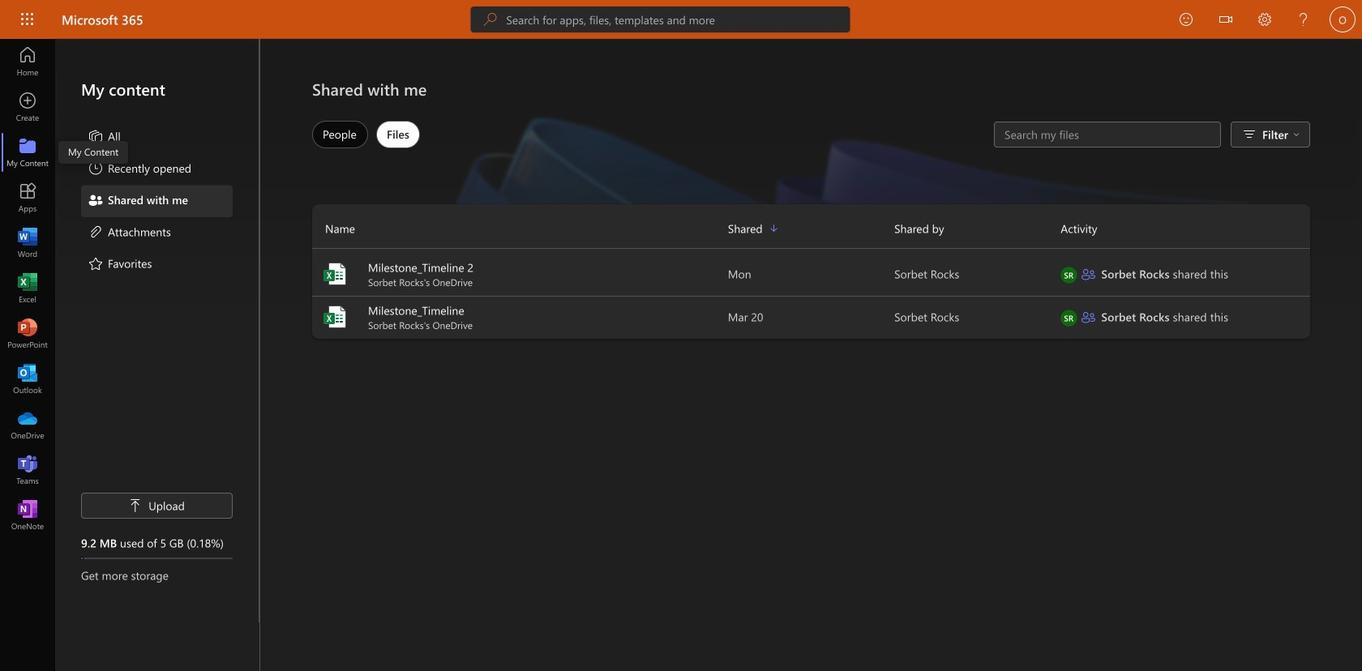 Task type: describe. For each thing, give the bounding box(es) containing it.
name milestone_timeline 2 cell
[[312, 260, 728, 289]]

Search my files text field
[[1004, 127, 1213, 143]]

my content image
[[19, 144, 36, 161]]

menu inside the my content left pane navigation navigation
[[81, 122, 233, 281]]

excel image
[[322, 304, 348, 330]]

powerpoint image
[[19, 326, 36, 342]]

onenote image
[[19, 508, 36, 524]]

name milestone_timeline cell
[[312, 303, 728, 332]]

onedrive image
[[19, 417, 36, 433]]

Search box. Suggestions appear as you type. search field
[[507, 6, 850, 32]]

1 tab from the left
[[308, 121, 372, 148]]

excel image inside name milestone_timeline 2 cell
[[322, 261, 348, 287]]



Task type: vqa. For each thing, say whether or not it's contained in the screenshot.
Tab
yes



Task type: locate. For each thing, give the bounding box(es) containing it.
status
[[995, 122, 1222, 148]]

outlook image
[[19, 372, 36, 388]]

home image
[[19, 54, 36, 70]]

1 horizontal spatial excel image
[[322, 261, 348, 287]]

word image
[[19, 235, 36, 251]]

tab
[[308, 121, 372, 148], [372, 121, 424, 148]]

o image
[[1330, 6, 1356, 32]]

2 tab from the left
[[372, 121, 424, 148]]

application
[[0, 39, 1363, 672]]

banner
[[0, 0, 1363, 42]]

create image
[[19, 99, 36, 115]]

navigation
[[0, 39, 55, 539]]

excel image up excel icon
[[322, 261, 348, 287]]

row
[[312, 216, 1311, 249]]

tooltip
[[58, 141, 128, 164]]

None search field
[[471, 6, 850, 32]]

my content left pane navigation navigation
[[55, 39, 260, 623]]

activity, column 4 of 4 column header
[[1061, 216, 1311, 242]]

tab list
[[308, 117, 424, 153]]

apps image
[[19, 190, 36, 206]]

menu
[[81, 122, 233, 281]]

0 horizontal spatial excel image
[[19, 281, 36, 297]]

excel image
[[322, 261, 348, 287], [19, 281, 36, 297]]

excel image down 'word' image
[[19, 281, 36, 297]]

teams image
[[19, 462, 36, 479]]



